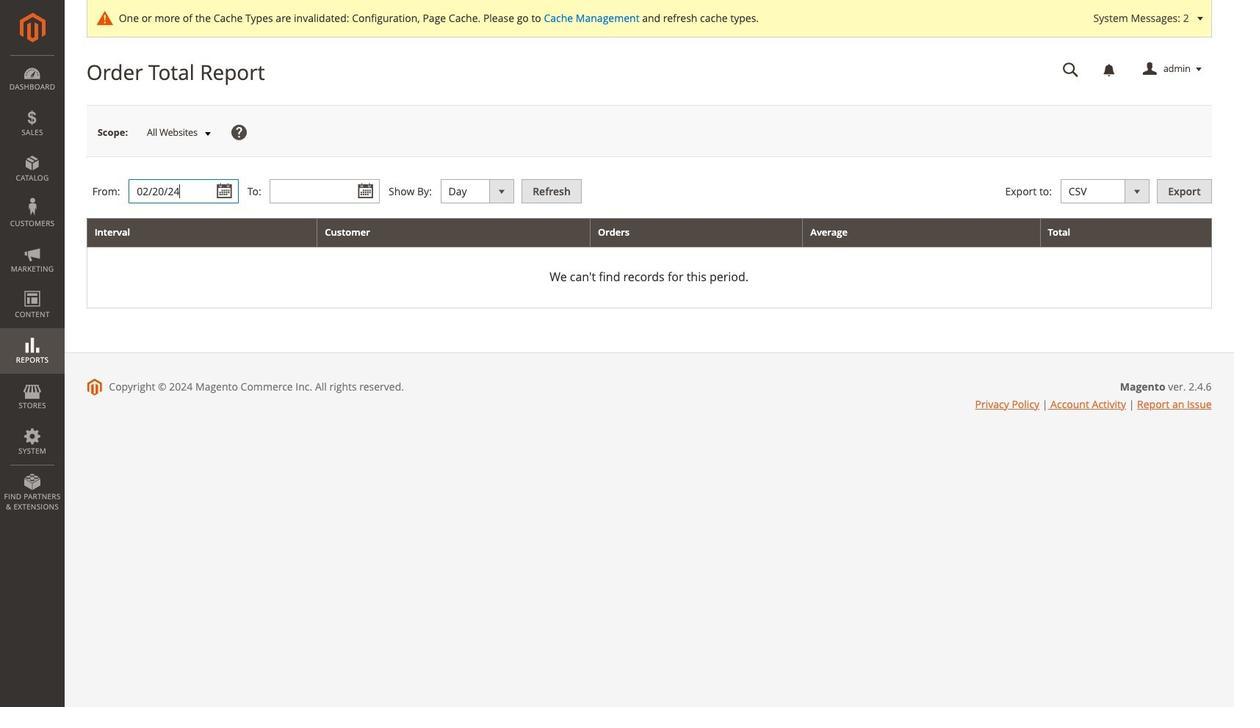 Task type: vqa. For each thing, say whether or not it's contained in the screenshot.
text box
yes



Task type: locate. For each thing, give the bounding box(es) containing it.
None text field
[[129, 179, 239, 204]]

magento admin panel image
[[19, 12, 45, 43]]

None text field
[[1053, 57, 1089, 82], [270, 179, 380, 204], [1053, 57, 1089, 82], [270, 179, 380, 204]]

menu bar
[[0, 55, 65, 520]]



